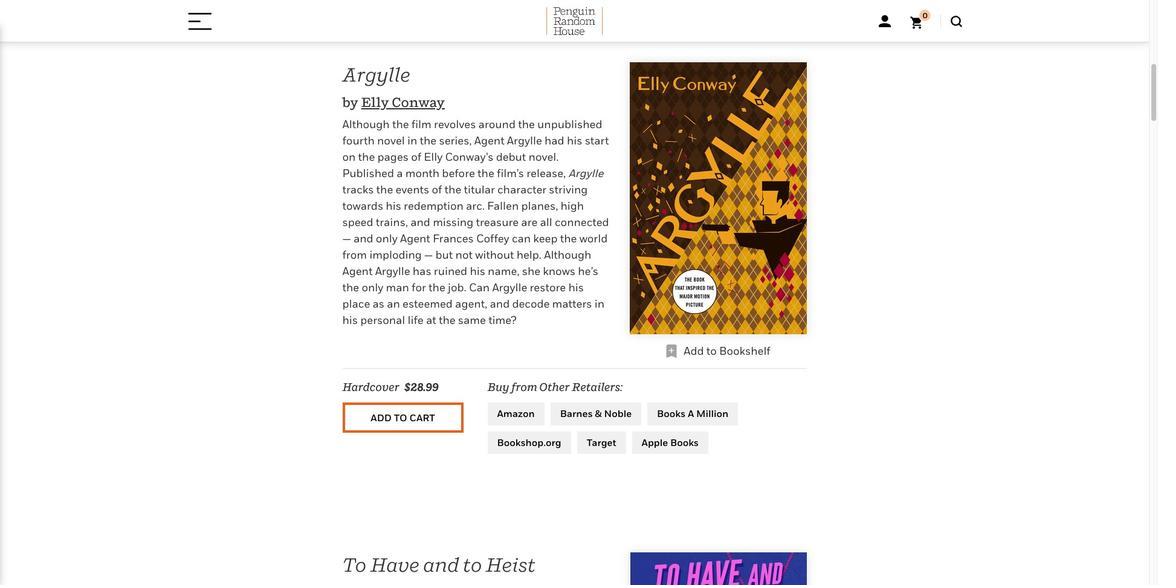 Task type: locate. For each thing, give the bounding box(es) containing it.
knows
[[543, 265, 576, 278]]

&
[[595, 408, 602, 420]]

1 horizontal spatial —
[[425, 249, 433, 261]]

sign in image
[[879, 15, 891, 27]]

novel.
[[529, 151, 559, 163]]

conway
[[392, 94, 445, 110]]

film's
[[497, 167, 524, 180]]

the down "connected"
[[560, 232, 577, 245]]

his
[[567, 134, 583, 147], [386, 200, 402, 212], [470, 265, 486, 278], [569, 281, 584, 294], [343, 314, 358, 327]]

1 vertical spatial to
[[394, 412, 407, 424]]

1 vertical spatial —
[[425, 249, 433, 261]]

argylle book cover picture image
[[630, 62, 807, 335]]

noble
[[605, 408, 632, 420]]

agent
[[475, 134, 505, 147], [400, 232, 431, 245], [343, 265, 373, 278]]

target link
[[577, 432, 626, 454]]

0 horizontal spatial in
[[408, 134, 418, 147]]

add to cart button
[[343, 403, 464, 433]]

to left bookshelf at the bottom
[[707, 345, 717, 358]]

his inside the although the film revolves around the unpublished fourth novel in the series, agent argylle had his start on the pages of elly conway's debut novel. published a month before the film's release,
[[567, 134, 583, 147]]

the up place
[[343, 281, 359, 294]]

elly right by in the top left of the page
[[361, 94, 389, 110]]

from inside argylle tracks the events of the titular character striving towards his redemption arc. fallen planes, high speed trains, and missing treasure are all connected — and only agent frances coffey can keep the world from imploding — but not without help. although agent argylle has ruined his name, she knows he's the only man for the job. can argylle restore his place as an esteemed agent, and decode matters in his personal life at the same time?
[[343, 249, 367, 261]]

argylle up by elly conway
[[343, 63, 411, 86]]

connected
[[555, 216, 609, 229]]

1 vertical spatial although
[[544, 249, 592, 261]]

the down "film"
[[420, 134, 437, 147]]

from down speed
[[343, 249, 367, 261]]

and down speed
[[354, 232, 374, 245]]

has
[[413, 265, 432, 278]]

novel
[[377, 134, 405, 147]]

his up can
[[470, 265, 486, 278]]

to inside button
[[394, 412, 407, 424]]

the up titular
[[478, 167, 495, 180]]

to left cart
[[394, 412, 407, 424]]

his up trains,
[[386, 200, 402, 212]]

0 horizontal spatial add
[[371, 412, 392, 424]]

1 horizontal spatial in
[[595, 298, 605, 310]]

0 vertical spatial from
[[343, 249, 367, 261]]

books left a
[[657, 408, 686, 420]]

in
[[408, 134, 418, 147], [595, 298, 605, 310]]

2 horizontal spatial agent
[[475, 134, 505, 147]]

1 horizontal spatial of
[[432, 183, 442, 196]]

buy
[[488, 381, 510, 394]]

1 horizontal spatial agent
[[400, 232, 431, 245]]

although up fourth
[[343, 118, 390, 131]]

the down published
[[377, 183, 393, 196]]

argylle up debut
[[507, 134, 542, 147]]

1 horizontal spatial add
[[684, 345, 704, 358]]

0 vertical spatial agent
[[475, 134, 505, 147]]

to
[[707, 345, 717, 358], [394, 412, 407, 424], [463, 554, 482, 577]]

1 vertical spatial agent
[[400, 232, 431, 245]]

only
[[376, 232, 398, 245], [362, 281, 384, 294]]

although inside the although the film revolves around the unpublished fourth novel in the series, agent argylle had his start on the pages of elly conway's debut novel. published a month before the film's release,
[[343, 118, 390, 131]]

argylle down imploding
[[375, 265, 410, 278]]

matters
[[553, 298, 592, 310]]

although up knows
[[544, 249, 592, 261]]

0 horizontal spatial of
[[411, 151, 422, 163]]

0 horizontal spatial from
[[343, 249, 367, 261]]

tracks
[[343, 183, 374, 196]]

books down the books a million link
[[671, 437, 699, 449]]

2 vertical spatial agent
[[343, 265, 373, 278]]

only down trains,
[[376, 232, 398, 245]]

start
[[585, 134, 609, 147]]

she
[[522, 265, 541, 278]]

barnes
[[560, 408, 593, 420]]

1 vertical spatial in
[[595, 298, 605, 310]]

1 vertical spatial add
[[371, 412, 392, 424]]

and
[[411, 216, 431, 229], [354, 232, 374, 245], [490, 298, 510, 310], [423, 554, 459, 577]]

add down hardcover $28.99
[[371, 412, 392, 424]]

place
[[343, 298, 370, 310]]

agent up imploding
[[400, 232, 431, 245]]

on
[[343, 151, 356, 163]]

are
[[522, 216, 538, 229]]

— left but
[[425, 249, 433, 261]]

2 vertical spatial to
[[463, 554, 482, 577]]

around
[[479, 118, 516, 131]]

add for add to cart
[[371, 412, 392, 424]]

1 vertical spatial books
[[671, 437, 699, 449]]

to for cart
[[394, 412, 407, 424]]

add left bookshelf at the bottom
[[684, 345, 704, 358]]

from
[[343, 249, 367, 261], [512, 381, 538, 394]]

—
[[343, 232, 351, 245], [425, 249, 433, 261]]

arc.
[[466, 200, 485, 212]]

add inside button
[[371, 412, 392, 424]]

search image
[[951, 15, 963, 27]]

argylle up striving
[[569, 167, 604, 180]]

books
[[657, 408, 686, 420], [671, 437, 699, 449]]

all
[[540, 216, 553, 229]]

towards
[[343, 200, 384, 212]]

time?
[[489, 314, 517, 327]]

job.
[[448, 281, 467, 294]]

add to bookshelf
[[684, 345, 771, 358]]

— down speed
[[343, 232, 351, 245]]

in right matters
[[595, 298, 605, 310]]

0 horizontal spatial although
[[343, 118, 390, 131]]

0 vertical spatial although
[[343, 118, 390, 131]]

0 horizontal spatial to
[[394, 412, 407, 424]]

0 horizontal spatial —
[[343, 232, 351, 245]]

0 vertical spatial elly
[[361, 94, 389, 110]]

1 horizontal spatial although
[[544, 249, 592, 261]]

0 vertical spatial in
[[408, 134, 418, 147]]

had
[[545, 134, 565, 147]]

bookshop.org
[[497, 437, 562, 449]]

a
[[688, 408, 694, 420]]

esteemed
[[403, 298, 453, 310]]

0 vertical spatial to
[[707, 345, 717, 358]]

in down "film"
[[408, 134, 418, 147]]

of up month
[[411, 151, 422, 163]]

1 horizontal spatial elly
[[424, 151, 443, 163]]

2 horizontal spatial to
[[707, 345, 717, 358]]

argylle
[[343, 63, 411, 86], [507, 134, 542, 147], [569, 167, 604, 180], [375, 265, 410, 278], [493, 281, 528, 294]]

the up novel
[[392, 118, 409, 131]]

1 vertical spatial elly
[[424, 151, 443, 163]]

of up redemption at the top
[[432, 183, 442, 196]]

decode
[[513, 298, 550, 310]]

0 vertical spatial add
[[684, 345, 704, 358]]

0 horizontal spatial agent
[[343, 265, 373, 278]]

0 vertical spatial of
[[411, 151, 422, 163]]

elly up month
[[424, 151, 443, 163]]

although inside argylle tracks the events of the titular character striving towards his redemption arc. fallen planes, high speed trains, and missing treasure are all connected — and only agent frances coffey can keep the world from imploding — but not without help. although agent argylle has ruined his name, she knows he's the only man for the job. can argylle restore his place as an esteemed agent, and decode matters in his personal life at the same time?
[[544, 249, 592, 261]]

0 vertical spatial —
[[343, 232, 351, 245]]

from right buy
[[512, 381, 538, 394]]

as
[[373, 298, 385, 310]]

the
[[392, 118, 409, 131], [518, 118, 535, 131], [420, 134, 437, 147], [358, 151, 375, 163], [478, 167, 495, 180], [377, 183, 393, 196], [445, 183, 462, 196], [560, 232, 577, 245], [343, 281, 359, 294], [429, 281, 446, 294], [439, 314, 456, 327]]

to have and to heist link
[[343, 554, 536, 577]]

of
[[411, 151, 422, 163], [432, 183, 442, 196]]

apple
[[642, 437, 668, 449]]

add to cart
[[371, 412, 435, 424]]

restore
[[530, 281, 566, 294]]

agent up place
[[343, 265, 373, 278]]

his down unpublished at the top of the page
[[567, 134, 583, 147]]

published
[[343, 167, 394, 180]]

only up as
[[362, 281, 384, 294]]

1 horizontal spatial to
[[463, 554, 482, 577]]

bookshop.org link
[[488, 432, 571, 454]]

1 vertical spatial of
[[432, 183, 442, 196]]

can
[[512, 232, 531, 245]]

his down place
[[343, 314, 358, 327]]

1 vertical spatial from
[[512, 381, 538, 394]]

books a million
[[657, 408, 729, 420]]

agent,
[[455, 298, 488, 310]]

striving
[[549, 183, 588, 196]]

to left "heist"
[[463, 554, 482, 577]]

agent down around
[[475, 134, 505, 147]]



Task type: vqa. For each thing, say whether or not it's contained in the screenshot.
the "7:00pm"
no



Task type: describe. For each thing, give the bounding box(es) containing it.
elly inside the although the film revolves around the unpublished fourth novel in the series, agent argylle had his start on the pages of elly conway's debut novel. published a month before the film's release,
[[424, 151, 443, 163]]

coffey
[[477, 232, 510, 245]]

bookshelf
[[720, 345, 771, 358]]

cart
[[410, 412, 435, 424]]

an
[[387, 298, 400, 310]]

0 vertical spatial books
[[657, 408, 686, 420]]

although the film revolves around the unpublished fourth novel in the series, agent argylle had his start on the pages of elly conway's debut novel. published a month before the film's release,
[[343, 118, 609, 180]]

argylle tracks the events of the titular character striving towards his redemption arc. fallen planes, high speed trains, and missing treasure are all connected — and only agent frances coffey can keep the world from imploding — but not without help. although agent argylle has ruined his name, she knows he's the only man for the job. can argylle restore his place as an esteemed agent, and decode matters in his personal life at the same time?
[[343, 167, 609, 327]]

argylle link
[[343, 63, 411, 86]]

hardcover
[[343, 381, 400, 394]]

a
[[397, 167, 403, 180]]

conway's
[[445, 151, 494, 163]]

$28.99
[[405, 381, 439, 394]]

the right around
[[518, 118, 535, 131]]

the up published
[[358, 151, 375, 163]]

hardcover $28.99
[[343, 381, 439, 394]]

redemption
[[404, 200, 464, 212]]

million
[[697, 408, 729, 420]]

1 vertical spatial only
[[362, 281, 384, 294]]

help.
[[517, 249, 542, 261]]

character
[[498, 183, 547, 196]]

in inside the although the film revolves around the unpublished fourth novel in the series, agent argylle had his start on the pages of elly conway's debut novel. published a month before the film's release,
[[408, 134, 418, 147]]

agent inside the although the film revolves around the unpublished fourth novel in the series, agent argylle had his start on the pages of elly conway's debut novel. published a month before the film's release,
[[475, 134, 505, 147]]

add for add to bookshelf
[[684, 345, 704, 358]]

not
[[456, 249, 473, 261]]

apple books link
[[632, 432, 709, 454]]

amazon
[[497, 408, 535, 420]]

revolves
[[434, 118, 476, 131]]

series,
[[439, 134, 472, 147]]

1 horizontal spatial from
[[512, 381, 538, 394]]

ruined
[[434, 265, 468, 278]]

for
[[412, 281, 426, 294]]

fallen
[[488, 200, 519, 212]]

books a million link
[[648, 403, 739, 426]]

other
[[540, 381, 570, 394]]

amazon link
[[488, 403, 545, 426]]

the down the before
[[445, 183, 462, 196]]

argylle down name,
[[493, 281, 528, 294]]

high
[[561, 200, 584, 212]]

he's
[[578, 265, 599, 278]]

same
[[458, 314, 486, 327]]

to have and to heist
[[343, 554, 536, 577]]

penguin random house image
[[547, 7, 603, 35]]

without
[[475, 249, 514, 261]]

barnes & noble link
[[551, 403, 642, 426]]

life
[[408, 314, 424, 327]]

of inside the although the film revolves around the unpublished fourth novel in the series, agent argylle had his start on the pages of elly conway's debut novel. published a month before the film's release,
[[411, 151, 422, 163]]

keep
[[534, 232, 558, 245]]

film
[[412, 118, 432, 131]]

buy from other retailers:
[[488, 381, 623, 394]]

to
[[343, 554, 367, 577]]

pages
[[378, 151, 409, 163]]

have
[[370, 554, 420, 577]]

frances
[[433, 232, 474, 245]]

personal
[[361, 314, 405, 327]]

apple books
[[642, 437, 699, 449]]

to have and to heist book cover picture image
[[631, 553, 807, 585]]

month
[[406, 167, 440, 180]]

by
[[343, 94, 359, 110]]

and right have
[[423, 554, 459, 577]]

imploding
[[370, 249, 422, 261]]

planes,
[[522, 200, 558, 212]]

titular
[[464, 183, 495, 196]]

trains,
[[376, 216, 408, 229]]

to for bookshelf
[[707, 345, 717, 358]]

0 horizontal spatial elly
[[361, 94, 389, 110]]

by elly conway
[[343, 94, 445, 110]]

name,
[[488, 265, 520, 278]]

in inside argylle tracks the events of the titular character striving towards his redemption arc. fallen planes, high speed trains, and missing treasure are all connected — and only agent frances coffey can keep the world from imploding — but not without help. although agent argylle has ruined his name, she knows he's the only man for the job. can argylle restore his place as an esteemed agent, and decode matters in his personal life at the same time?
[[595, 298, 605, 310]]

events
[[396, 183, 430, 196]]

release,
[[527, 167, 566, 180]]

unpublished
[[538, 118, 603, 131]]

retailers:
[[572, 381, 623, 394]]

of inside argylle tracks the events of the titular character striving towards his redemption arc. fallen planes, high speed trains, and missing treasure are all connected — and only agent frances coffey can keep the world from imploding — but not without help. although agent argylle has ruined his name, she knows he's the only man for the job. can argylle restore his place as an esteemed agent, and decode matters in his personal life at the same time?
[[432, 183, 442, 196]]

treasure
[[476, 216, 519, 229]]

before
[[442, 167, 475, 180]]

his up matters
[[569, 281, 584, 294]]

the right for in the left of the page
[[429, 281, 446, 294]]

but
[[436, 249, 453, 261]]

0 vertical spatial only
[[376, 232, 398, 245]]

man
[[386, 281, 409, 294]]

the right at
[[439, 314, 456, 327]]

world
[[580, 232, 608, 245]]

argylle inside the although the film revolves around the unpublished fourth novel in the series, agent argylle had his start on the pages of elly conway's debut novel. published a month before the film's release,
[[507, 134, 542, 147]]

and down redemption at the top
[[411, 216, 431, 229]]

and up "time?"
[[490, 298, 510, 310]]

barnes & noble
[[560, 408, 632, 420]]

missing
[[433, 216, 474, 229]]

target
[[587, 437, 617, 449]]

elly conway link
[[361, 94, 445, 110]]

shopping cart image
[[911, 10, 931, 29]]

fourth
[[343, 134, 375, 147]]

at
[[426, 314, 436, 327]]

speed
[[343, 216, 373, 229]]



